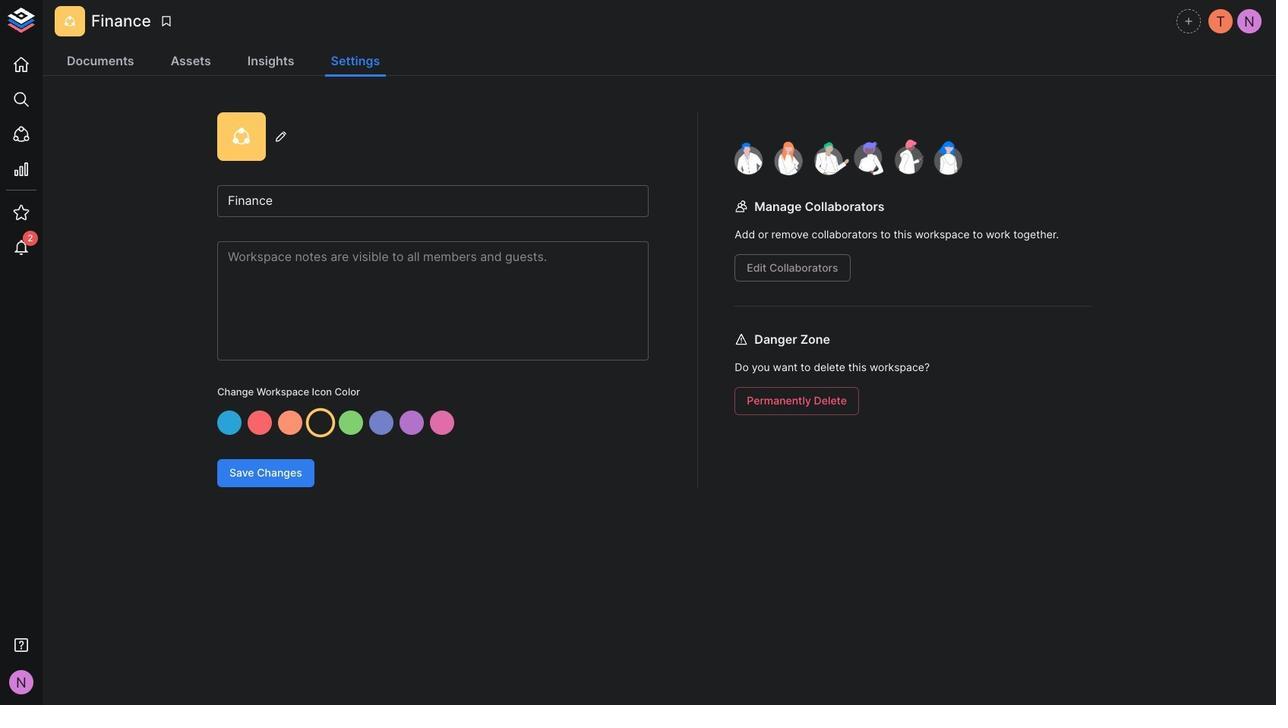 Task type: locate. For each thing, give the bounding box(es) containing it.
bookmark image
[[159, 14, 173, 28]]



Task type: describe. For each thing, give the bounding box(es) containing it.
Workspace notes are visible to all members and guests. text field
[[217, 242, 649, 361]]

Workspace Name text field
[[217, 185, 649, 217]]



Task type: vqa. For each thing, say whether or not it's contained in the screenshot.
WORKSPACE NOTES ARE VISIBLE TO ALL MEMBERS AND GUESTS. text field
yes



